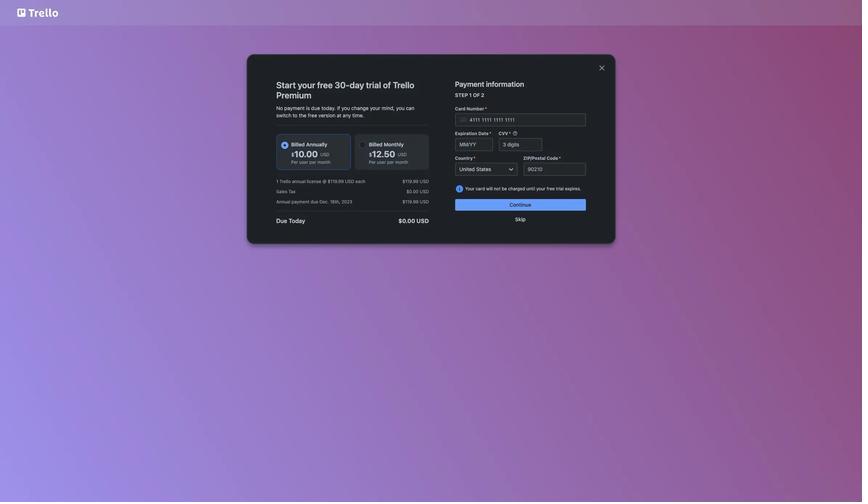 Task type: vqa. For each thing, say whether or not it's contained in the screenshot.
Primary element
no



Task type: locate. For each thing, give the bounding box(es) containing it.
0 horizontal spatial per
[[291, 159, 298, 165]]

30-
[[335, 80, 350, 90]]

0 horizontal spatial of
[[383, 80, 391, 90]]

country
[[455, 155, 473, 161]]

of up mind,
[[383, 80, 391, 90]]

1 $ from the left
[[291, 151, 294, 158]]

$0.00 for today
[[398, 218, 415, 224]]

0 vertical spatial trial
[[366, 80, 381, 90]]

1 horizontal spatial billed
[[369, 141, 383, 147]]

charged
[[508, 186, 525, 191]]

no payment is due today. if you change your mind, you can switch to the free version at any time.
[[276, 105, 414, 118]]

per down 10.00
[[309, 159, 316, 165]]

per inside $ 12.50 usd per user per month
[[369, 159, 376, 165]]

per
[[291, 159, 298, 165], [369, 159, 376, 165]]

per down 10.00
[[291, 159, 298, 165]]

@
[[322, 179, 326, 184]]

billed for 12.50
[[369, 141, 383, 147]]

will
[[486, 186, 493, 191]]

90210 text field
[[523, 163, 586, 176]]

0 horizontal spatial trial
[[366, 80, 381, 90]]

sales
[[276, 189, 287, 194]]

your card will not be charged until your free trial expires.
[[465, 186, 581, 191]]

card
[[455, 106, 466, 112]]

0 vertical spatial free
[[317, 80, 333, 90]]

your left mind,
[[370, 105, 380, 111]]

usd
[[320, 152, 330, 157], [398, 152, 407, 157], [345, 179, 354, 184], [420, 179, 429, 184], [420, 189, 429, 194], [420, 199, 429, 205], [417, 218, 429, 224]]

per for 10.00
[[291, 159, 298, 165]]

1 vertical spatial $119.99 usd
[[402, 199, 429, 205]]

per down the 12.50
[[387, 159, 394, 165]]

1 horizontal spatial per
[[369, 159, 376, 165]]

0 vertical spatial 1
[[469, 92, 472, 98]]

trello up can
[[393, 80, 414, 90]]

step
[[455, 92, 468, 98]]

$119.99 for $119.99
[[402, 179, 418, 184]]

month inside $ 12.50 usd per user per month
[[395, 159, 408, 165]]

payment down the tax
[[292, 199, 309, 205]]

1 vertical spatial trial
[[556, 186, 564, 191]]

* right number
[[485, 106, 487, 112]]

change
[[351, 105, 369, 111]]

$ down billed monthly
[[369, 151, 372, 158]]

expiration
[[455, 131, 477, 136]]

1 billed from the left
[[291, 141, 305, 147]]

billed up the 12.50
[[369, 141, 383, 147]]

1
[[469, 92, 472, 98], [276, 179, 278, 184]]

* for card number *
[[485, 106, 487, 112]]

month inside "$ 10.00 usd per user per month"
[[318, 159, 331, 165]]

trial left expires.
[[556, 186, 564, 191]]

2 you from the left
[[396, 105, 405, 111]]

trello image
[[16, 4, 60, 21]]

2 user from the left
[[377, 159, 386, 165]]

user inside "$ 10.00 usd per user per month"
[[299, 159, 308, 165]]

user down the 12.50
[[377, 159, 386, 165]]

0 horizontal spatial 1
[[276, 179, 278, 184]]

per for 12.50
[[369, 159, 376, 165]]

2023
[[342, 199, 352, 205]]

1 horizontal spatial of
[[473, 92, 480, 98]]

trello inside start your free 30-day trial of trello premium
[[393, 80, 414, 90]]

annually
[[306, 141, 327, 147]]

your inside start your free 30-day trial of trello premium
[[298, 80, 315, 90]]

of inside payment information step 1 of 2
[[473, 92, 480, 98]]

$ down the 'billed annually'
[[291, 151, 294, 158]]

of left 2
[[473, 92, 480, 98]]

1 vertical spatial $0.00 usd
[[398, 218, 429, 224]]

trial inside start your free 30-day trial of trello premium
[[366, 80, 381, 90]]

payment
[[284, 105, 305, 111], [292, 199, 309, 205]]

free
[[317, 80, 333, 90], [308, 112, 317, 118], [547, 186, 555, 191]]

month
[[318, 159, 331, 165], [395, 159, 408, 165]]

per down the 12.50
[[369, 159, 376, 165]]

you
[[341, 105, 350, 111], [396, 105, 405, 111]]

1 horizontal spatial per
[[387, 159, 394, 165]]

$0.00 usd for due today
[[398, 218, 429, 224]]

$
[[291, 151, 294, 158], [369, 151, 372, 158]]

at
[[337, 112, 341, 118]]

is
[[306, 105, 310, 111]]

1 up sales
[[276, 179, 278, 184]]

0 vertical spatial your
[[298, 80, 315, 90]]

0 horizontal spatial per
[[309, 159, 316, 165]]

0 horizontal spatial your
[[298, 80, 315, 90]]

$ 12.50 usd per user per month
[[369, 149, 408, 165]]

0 vertical spatial $0.00
[[407, 189, 418, 194]]

your right start
[[298, 80, 315, 90]]

per inside $ 12.50 usd per user per month
[[387, 159, 394, 165]]

1 horizontal spatial your
[[370, 105, 380, 111]]

per inside "$ 10.00 usd per user per month"
[[309, 159, 316, 165]]

$119.99 usd for 1 trello annual license @ $119.99 usd each
[[402, 179, 429, 184]]

day
[[350, 80, 364, 90]]

1 horizontal spatial trello
[[393, 80, 414, 90]]

cvv
[[499, 131, 508, 136]]

1 $119.99 usd from the top
[[402, 179, 429, 184]]

1 horizontal spatial month
[[395, 159, 408, 165]]

country *
[[455, 155, 476, 161]]

month for 10.00
[[318, 159, 331, 165]]

2 per from the left
[[387, 159, 394, 165]]

0 vertical spatial due
[[311, 105, 320, 111]]

your right until
[[536, 186, 545, 191]]

free down 90210 text field on the top
[[547, 186, 555, 191]]

2 $119.99 usd from the top
[[402, 199, 429, 205]]

0 horizontal spatial user
[[299, 159, 308, 165]]

$ for 12.50
[[369, 151, 372, 158]]

user down 10.00
[[299, 159, 308, 165]]

1 horizontal spatial $
[[369, 151, 372, 158]]

0 horizontal spatial month
[[318, 159, 331, 165]]

0 horizontal spatial billed
[[291, 141, 305, 147]]

trello
[[393, 80, 414, 90], [280, 179, 291, 184]]

billed up 10.00
[[291, 141, 305, 147]]

$0.00
[[407, 189, 418, 194], [398, 218, 415, 224]]

2 month from the left
[[395, 159, 408, 165]]

2 horizontal spatial your
[[536, 186, 545, 191]]

trello up sales tax
[[280, 179, 291, 184]]

free down is
[[308, 112, 317, 118]]

payment inside "no payment is due today. if you change your mind, you can switch to the free version at any time."
[[284, 105, 305, 111]]

0 horizontal spatial $
[[291, 151, 294, 158]]

due right is
[[311, 105, 320, 111]]

0 vertical spatial $0.00 usd
[[407, 189, 429, 194]]

your
[[465, 186, 474, 191]]

1 vertical spatial payment
[[292, 199, 309, 205]]

per
[[309, 159, 316, 165], [387, 159, 394, 165]]

of
[[383, 80, 391, 90], [473, 92, 480, 98]]

month down annually
[[318, 159, 331, 165]]

free left 30-
[[317, 80, 333, 90]]

user inside $ 12.50 usd per user per month
[[377, 159, 386, 165]]

2 $ from the left
[[369, 151, 372, 158]]

1 inside payment information step 1 of 2
[[469, 92, 472, 98]]

you left can
[[396, 105, 405, 111]]

expiration date *
[[455, 131, 491, 136]]

1 user from the left
[[299, 159, 308, 165]]

your
[[298, 80, 315, 90], [370, 105, 380, 111], [536, 186, 545, 191]]

each
[[355, 179, 365, 184]]

0 vertical spatial payment
[[284, 105, 305, 111]]

tax
[[289, 189, 296, 194]]

$ inside "$ 10.00 usd per user per month"
[[291, 151, 294, 158]]

date
[[478, 131, 489, 136]]

due
[[311, 105, 320, 111], [311, 199, 318, 205]]

* for expiration date *
[[489, 131, 491, 136]]

payment for annual
[[292, 199, 309, 205]]

the
[[299, 112, 306, 118]]

1 horizontal spatial user
[[377, 159, 386, 165]]

start
[[276, 80, 296, 90]]

10.00
[[294, 149, 318, 159]]

per for 10.00
[[309, 159, 316, 165]]

until
[[526, 186, 535, 191]]

due left dec.
[[311, 199, 318, 205]]

2 billed from the left
[[369, 141, 383, 147]]

1 horizontal spatial you
[[396, 105, 405, 111]]

$119.99 usd
[[402, 179, 429, 184], [402, 199, 429, 205]]

1 vertical spatial your
[[370, 105, 380, 111]]

$ for 10.00
[[291, 151, 294, 158]]

1 right step
[[469, 92, 472, 98]]

* right the code
[[559, 155, 561, 161]]

1 per from the left
[[291, 159, 298, 165]]

premium
[[276, 90, 311, 100]]

trial right day
[[366, 80, 381, 90]]

1 per from the left
[[309, 159, 316, 165]]

*
[[485, 106, 487, 112], [489, 131, 491, 136], [509, 131, 511, 136], [473, 155, 476, 161], [559, 155, 561, 161]]

0 vertical spatial trello
[[393, 80, 414, 90]]

1 month from the left
[[318, 159, 331, 165]]

close image
[[597, 64, 606, 72]]

$ inside $ 12.50 usd per user per month
[[369, 151, 372, 158]]

0 vertical spatial $119.99 usd
[[402, 179, 429, 184]]

1 vertical spatial free
[[308, 112, 317, 118]]

today
[[289, 218, 305, 224]]

to
[[293, 112, 297, 118]]

1 vertical spatial of
[[473, 92, 480, 98]]

0 horizontal spatial you
[[341, 105, 350, 111]]

2 vertical spatial free
[[547, 186, 555, 191]]

continue button
[[455, 199, 586, 211]]

month down monthly
[[395, 159, 408, 165]]

information
[[486, 80, 524, 88]]

0 horizontal spatial trello
[[280, 179, 291, 184]]

1 vertical spatial trello
[[280, 179, 291, 184]]

sales tax
[[276, 189, 296, 194]]

annual payment due dec. 16th, 2023
[[276, 199, 352, 205]]

$0.00 usd
[[407, 189, 429, 194], [398, 218, 429, 224]]

$119.99
[[328, 179, 344, 184], [402, 179, 418, 184], [402, 199, 418, 205]]

any
[[343, 112, 351, 118]]

0 vertical spatial of
[[383, 80, 391, 90]]

1 horizontal spatial 1
[[469, 92, 472, 98]]

user
[[299, 159, 308, 165], [377, 159, 386, 165]]

payment up to in the top of the page
[[284, 105, 305, 111]]

due today
[[276, 218, 305, 224]]

billed
[[291, 141, 305, 147], [369, 141, 383, 147]]

2 per from the left
[[369, 159, 376, 165]]

you right if
[[341, 105, 350, 111]]

trial
[[366, 80, 381, 90], [556, 186, 564, 191]]

1 horizontal spatial trial
[[556, 186, 564, 191]]

can
[[406, 105, 414, 111]]

1 vertical spatial $0.00
[[398, 218, 415, 224]]

* right 'date'
[[489, 131, 491, 136]]

per inside "$ 10.00 usd per user per month"
[[291, 159, 298, 165]]

no
[[276, 105, 283, 111]]



Task type: describe. For each thing, give the bounding box(es) containing it.
code
[[547, 155, 558, 161]]

billed monthly
[[369, 141, 404, 147]]

time.
[[352, 112, 364, 118]]

payment for no
[[284, 105, 305, 111]]

$119.99 for 2023
[[402, 199, 418, 205]]

open cvv tooltip image
[[512, 131, 518, 136]]

* right country
[[473, 155, 476, 161]]

version
[[318, 112, 335, 118]]

billed annually
[[291, 141, 327, 147]]

due
[[276, 218, 287, 224]]

payment information step 1 of 2
[[455, 80, 524, 98]]

usd inside $ 12.50 usd per user per month
[[398, 152, 407, 157]]

continue
[[510, 202, 531, 208]]

user for 10.00
[[299, 159, 308, 165]]

be
[[502, 186, 507, 191]]

month for 12.50
[[395, 159, 408, 165]]

not
[[494, 186, 501, 191]]

number
[[467, 106, 484, 112]]

payment
[[455, 80, 484, 88]]

united states
[[459, 166, 491, 172]]

usd inside "$ 10.00 usd per user per month"
[[320, 152, 330, 157]]

$0.00 usd for sales tax
[[407, 189, 429, 194]]

* for zip/postal code *
[[559, 155, 561, 161]]

zip/postal
[[523, 155, 546, 161]]

dec.
[[320, 199, 329, 205]]

free inside "no payment is due today. if you change your mind, you can switch to the free version at any time."
[[308, 112, 317, 118]]

mind,
[[382, 105, 395, 111]]

start your free 30-day trial of trello premium
[[276, 80, 414, 100]]

per for 12.50
[[387, 159, 394, 165]]

12.50
[[372, 149, 395, 159]]

1 trello annual license @ $119.99 usd each
[[276, 179, 365, 184]]

billed for 10.00
[[291, 141, 305, 147]]

if
[[337, 105, 340, 111]]

16th,
[[330, 199, 340, 205]]

1 vertical spatial 1
[[276, 179, 278, 184]]

user for 12.50
[[377, 159, 386, 165]]

states
[[476, 166, 491, 172]]

$119.99 usd for annual payment due dec. 16th, 2023
[[402, 199, 429, 205]]

annual
[[292, 179, 306, 184]]

due inside "no payment is due today. if you change your mind, you can switch to the free version at any time."
[[311, 105, 320, 111]]

united
[[459, 166, 475, 172]]

card number *
[[455, 106, 487, 112]]

annual
[[276, 199, 290, 205]]

skip button
[[455, 214, 586, 225]]

2 vertical spatial your
[[536, 186, 545, 191]]

today.
[[321, 105, 336, 111]]

of inside start your free 30-day trial of trello premium
[[383, 80, 391, 90]]

$0.00 for tax
[[407, 189, 418, 194]]

2
[[481, 92, 484, 98]]

expires.
[[565, 186, 581, 191]]

license
[[307, 179, 321, 184]]

switch
[[276, 112, 291, 118]]

1 vertical spatial due
[[311, 199, 318, 205]]

your inside "no payment is due today. if you change your mind, you can switch to the free version at any time."
[[370, 105, 380, 111]]

zip/postal code *
[[523, 155, 561, 161]]

free inside start your free 30-day trial of trello premium
[[317, 80, 333, 90]]

card
[[476, 186, 485, 191]]

1 you from the left
[[341, 105, 350, 111]]

cvv *
[[499, 131, 511, 136]]

monthly
[[384, 141, 404, 147]]

skip
[[515, 216, 526, 222]]

* left open cvv tooltip 'icon'
[[509, 131, 511, 136]]

$ 10.00 usd per user per month
[[291, 149, 331, 165]]



